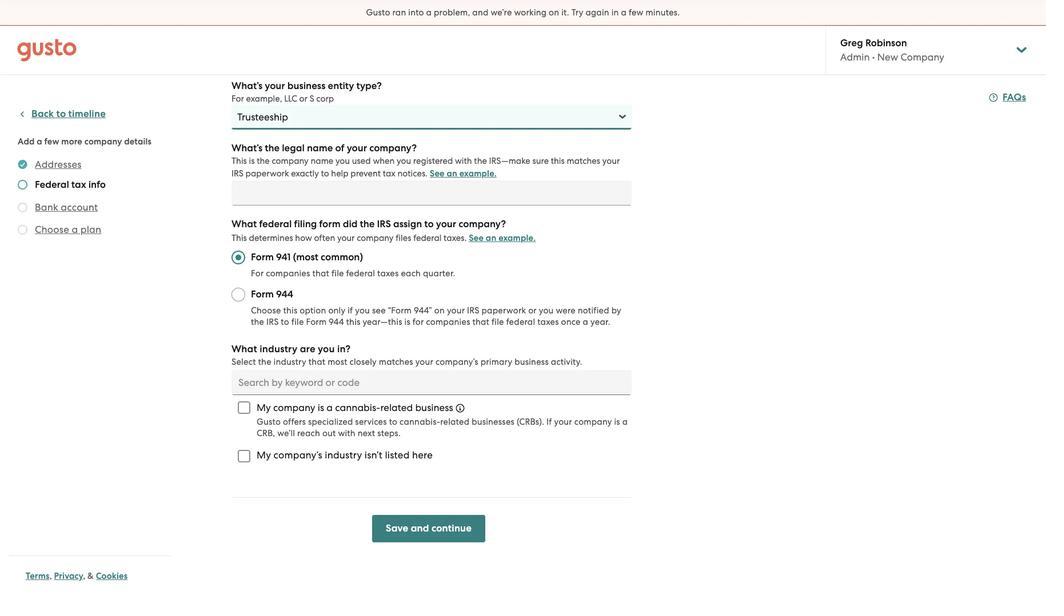 Task type: describe. For each thing, give the bounding box(es) containing it.
greg
[[840, 37, 863, 49]]

a inside form 944 choose this option only if you see "form 944" on your irs paperwork or you were notified by the irs to file form 944 this year—this is for companies that file federal taxes once a year.
[[583, 317, 588, 328]]

the inside form 944 choose this option only if you see "form 944" on your irs paperwork or you were notified by the irs to file form 944 this year—this is for companies that file federal taxes once a year.
[[251, 317, 264, 328]]

cookies
[[96, 572, 128, 582]]

in
[[612, 7, 619, 18]]

greg robinson admin • new company
[[840, 37, 945, 63]]

check image
[[18, 180, 27, 190]]

what industry are you in? select the industry that most closely matches your company's primary business activity.
[[232, 344, 582, 368]]

often
[[314, 233, 335, 244]]

year—this
[[363, 317, 402, 328]]

type?
[[356, 80, 382, 92]]

My company's industry isn't listed here checkbox
[[232, 444, 257, 469]]

addresses button
[[35, 158, 82, 172]]

you up notices.
[[397, 156, 411, 166]]

privacy
[[54, 572, 83, 582]]

terms link
[[26, 572, 50, 582]]

what for what industry are you in?
[[232, 344, 257, 356]]

1 vertical spatial industry
[[274, 357, 306, 368]]

gusto ran into a problem, and we're working on it. try again in a few minutes.
[[366, 7, 680, 18]]

to inside form 944 choose this option only if you see "form 944" on your irs paperwork or you were notified by the irs to file form 944 this year—this is for companies that file federal taxes once a year.
[[281, 317, 289, 328]]

corp
[[316, 94, 334, 104]]

bank account
[[35, 202, 98, 213]]

specialized
[[308, 417, 353, 428]]

my for my company is a cannabis-related business
[[257, 402, 271, 414]]

were
[[556, 306, 576, 316]]

"form
[[388, 306, 412, 316]]

form for form 944
[[251, 289, 274, 301]]

add a few more company details
[[18, 137, 152, 147]]

we'll
[[277, 429, 295, 439]]

taxes.
[[444, 233, 467, 244]]

see an example.
[[430, 169, 497, 179]]

for inside form 941 (most common) for companies that file federal taxes each quarter.
[[251, 269, 264, 279]]

0 horizontal spatial 944
[[276, 289, 293, 301]]

next
[[358, 429, 375, 439]]

1 , from the left
[[50, 572, 52, 582]]

1 horizontal spatial on
[[549, 7, 559, 18]]

minutes.
[[646, 7, 680, 18]]

addresses
[[35, 159, 82, 170]]

if
[[348, 306, 353, 316]]

companies inside form 944 choose this option only if you see "form 944" on your irs paperwork or you were notified by the irs to file form 944 this year—this is for companies that file federal taxes once a year.
[[426, 317, 470, 328]]

ran
[[392, 7, 406, 18]]

the inside "what federal filing form did the irs assign to your company? this determines how often your company files federal taxes. see an example."
[[360, 218, 375, 230]]

irs inside "this is the company name you used when you registered with the irs—make sure this matches your irs paperwork exactly to help prevent tax notices."
[[232, 169, 243, 179]]

What's the legal name of your company? text field
[[232, 181, 632, 206]]

1 vertical spatial 944
[[329, 317, 344, 328]]

notices.
[[398, 169, 428, 179]]

federal inside form 944 choose this option only if you see "form 944" on your irs paperwork or you were notified by the irs to file form 944 this year—this is for companies that file federal taxes once a year.
[[506, 317, 535, 328]]

business inside what industry are you in? select the industry that most closely matches your company's primary business activity.
[[515, 357, 549, 368]]

your inside form 944 choose this option only if you see "form 944" on your irs paperwork or you were notified by the irs to file form 944 this year—this is for companies that file federal taxes once a year.
[[447, 306, 465, 316]]

cannabis- inside gusto offers specialized services to cannabis-related businesses (crbs). if your company is a crb, we'll reach out with next steps.
[[400, 417, 440, 428]]

is inside form 944 choose this option only if you see "form 944" on your irs paperwork or you were notified by the irs to file form 944 this year—this is for companies that file federal taxes once a year.
[[405, 317, 410, 328]]

What industry are you in? field
[[232, 370, 632, 396]]

federal inside form 941 (most common) for companies that file federal taxes each quarter.
[[346, 269, 375, 279]]

this is the company name you used when you registered with the irs—make sure this matches your irs paperwork exactly to help prevent tax notices.
[[232, 156, 620, 179]]

company inside "this is the company name you used when you registered with the irs—make sure this matches your irs paperwork exactly to help prevent tax notices."
[[272, 156, 309, 166]]

working
[[514, 7, 547, 18]]

problem,
[[434, 7, 470, 18]]

entity
[[328, 80, 354, 92]]

terms , privacy , & cookies
[[26, 572, 128, 582]]

s
[[310, 94, 314, 104]]

taxes inside form 941 (most common) for companies that file federal taxes each quarter.
[[377, 269, 399, 279]]

to inside back to timeline button
[[56, 108, 66, 120]]

reach
[[297, 429, 320, 439]]

with inside "this is the company name you used when you registered with the irs—make sure this matches your irs paperwork exactly to help prevent tax notices."
[[455, 156, 472, 166]]

circle check image
[[18, 158, 27, 172]]

what's for what's your business entity type? for example, llc or s corp
[[232, 80, 263, 92]]

see
[[372, 306, 386, 316]]

my company's industry isn't listed here
[[257, 450, 433, 461]]

check image for choose
[[18, 225, 27, 235]]

on inside form 944 choose this option only if you see "form 944" on your irs paperwork or you were notified by the irs to file form 944 this year—this is for companies that file federal taxes once a year.
[[434, 306, 445, 316]]

you right if
[[355, 306, 370, 316]]

try
[[572, 7, 583, 18]]

company up offers
[[273, 402, 315, 414]]

see inside "what federal filing form did the irs assign to your company? this determines how often your company files federal taxes. see an example."
[[469, 233, 484, 244]]

llc
[[284, 94, 297, 104]]

in?
[[337, 344, 351, 356]]

0 horizontal spatial see
[[430, 169, 445, 179]]

more
[[61, 137, 82, 147]]

related inside gusto offers specialized services to cannabis-related businesses (crbs). if your company is a crb, we'll reach out with next steps.
[[440, 417, 470, 428]]

form for form 941 (most common)
[[251, 252, 274, 264]]

file inside form 941 (most common) for companies that file federal taxes each quarter.
[[332, 269, 344, 279]]

activity.
[[551, 357, 582, 368]]

944"
[[414, 306, 432, 316]]

common)
[[321, 252, 363, 264]]

0 horizontal spatial cannabis-
[[335, 402, 380, 414]]

save and continue button
[[372, 516, 485, 543]]

my company is a cannabis-related business
[[257, 402, 453, 414]]

notified
[[578, 306, 609, 316]]

when
[[373, 156, 395, 166]]

are
[[300, 344, 315, 356]]

filing
[[294, 218, 317, 230]]

we're
[[491, 7, 512, 18]]

you inside what industry are you in? select the industry that most closely matches your company's primary business activity.
[[318, 344, 335, 356]]

gusto for gusto offers specialized services to cannabis-related businesses (crbs). if your company is a crb, we'll reach out with next steps.
[[257, 417, 281, 428]]

0 vertical spatial name
[[307, 142, 333, 154]]

(most
[[293, 252, 318, 264]]

services
[[355, 417, 387, 428]]

continue
[[432, 523, 472, 535]]

for inside the what's your business entity type? for example, llc or s corp
[[232, 94, 244, 104]]

company inside "what federal filing form did the irs assign to your company? this determines how often your company files federal taxes. see an example."
[[357, 233, 394, 244]]

how
[[295, 233, 312, 244]]

you up help
[[336, 156, 350, 166]]

companies inside form 941 (most common) for companies that file federal taxes each quarter.
[[266, 269, 310, 279]]

it.
[[562, 7, 569, 18]]

•
[[872, 51, 875, 63]]

to inside "this is the company name you used when you registered with the irs—make sure this matches your irs paperwork exactly to help prevent tax notices."
[[321, 169, 329, 179]]

what federal filing form did the irs assign to your company? this determines how often your company files federal taxes. see an example.
[[232, 218, 536, 244]]

used
[[352, 156, 371, 166]]

back to timeline
[[31, 108, 106, 120]]

save and continue
[[386, 523, 472, 535]]

2 vertical spatial business
[[415, 402, 453, 414]]

account
[[61, 202, 98, 213]]

0 horizontal spatial few
[[44, 137, 59, 147]]

save
[[386, 523, 408, 535]]

only
[[328, 306, 346, 316]]

2 vertical spatial form
[[306, 317, 327, 328]]

1 horizontal spatial and
[[472, 7, 489, 18]]

0 vertical spatial industry
[[260, 344, 298, 356]]

0 horizontal spatial company?
[[369, 142, 417, 154]]

is inside "this is the company name you used when you registered with the irs—make sure this matches your irs paperwork exactly to help prevent tax notices."
[[249, 156, 255, 166]]

0 horizontal spatial this
[[283, 306, 298, 316]]

help
[[331, 169, 349, 179]]

if
[[547, 417, 552, 428]]

company
[[901, 51, 945, 63]]

exactly
[[291, 169, 319, 179]]

terms
[[26, 572, 50, 582]]

matches inside what industry are you in? select the industry that most closely matches your company's primary business activity.
[[379, 357, 413, 368]]

choose inside form 944 choose this option only if you see "form 944" on your irs paperwork or you were notified by the irs to file form 944 this year—this is for companies that file federal taxes once a year.
[[251, 306, 281, 316]]

that inside form 944 choose this option only if you see "form 944" on your irs paperwork or you were notified by the irs to file form 944 this year—this is for companies that file federal taxes once a year.
[[473, 317, 489, 328]]

0 horizontal spatial company's
[[274, 450, 322, 461]]

out
[[322, 429, 336, 439]]

that inside form 941 (most common) for companies that file federal taxes each quarter.
[[312, 269, 329, 279]]

form 944 choose this option only if you see "form 944" on your irs paperwork or you were notified by the irs to file form 944 this year—this is for companies that file federal taxes once a year.
[[251, 289, 621, 328]]

what's your business entity type? for example, llc or s corp
[[232, 80, 382, 104]]

plan
[[80, 224, 101, 236]]

1 horizontal spatial few
[[629, 7, 644, 18]]

2 vertical spatial industry
[[325, 450, 362, 461]]

each
[[401, 269, 421, 279]]



Task type: locate. For each thing, give the bounding box(es) containing it.
1 vertical spatial taxes
[[537, 317, 559, 328]]

file down common)
[[332, 269, 344, 279]]

None radio
[[232, 288, 245, 302]]

this inside "what federal filing form did the irs assign to your company? this determines how often your company files federal taxes. see an example."
[[232, 233, 247, 244]]

None radio
[[232, 251, 245, 265]]

industry left are
[[260, 344, 298, 356]]

business left activity. at the right bottom of page
[[515, 357, 549, 368]]

company? inside "what federal filing form did the irs assign to your company? this determines how often your company files federal taxes. see an example."
[[459, 218, 506, 230]]

to inside gusto offers specialized services to cannabis-related businesses (crbs). if your company is a crb, we'll reach out with next steps.
[[389, 417, 397, 428]]

1 horizontal spatial taxes
[[537, 317, 559, 328]]

1 vertical spatial what
[[232, 344, 257, 356]]

federal tax info
[[35, 179, 106, 191]]

1 vertical spatial for
[[251, 269, 264, 279]]

2 vertical spatial this
[[346, 317, 360, 328]]

0 vertical spatial company?
[[369, 142, 417, 154]]

or inside form 944 choose this option only if you see "form 944" on your irs paperwork or you were notified by the irs to file form 944 this year—this is for companies that file federal taxes once a year.
[[528, 306, 537, 316]]

1 vertical spatial company's
[[274, 450, 322, 461]]

an inside popup button
[[447, 169, 457, 179]]

None checkbox
[[232, 396, 257, 421]]

add
[[18, 137, 35, 147]]

option
[[300, 306, 326, 316]]

1 vertical spatial business
[[515, 357, 549, 368]]

matches inside "this is the company name you used when you registered with the irs—make sure this matches your irs paperwork exactly to help prevent tax notices."
[[567, 156, 600, 166]]

federal
[[259, 218, 292, 230], [413, 233, 442, 244], [346, 269, 375, 279], [506, 317, 535, 328]]

see right taxes.
[[469, 233, 484, 244]]

0 horizontal spatial business
[[287, 80, 326, 92]]

0 vertical spatial few
[[629, 7, 644, 18]]

registered
[[413, 156, 453, 166]]

with right out
[[338, 429, 356, 439]]

1 vertical spatial matches
[[379, 357, 413, 368]]

1 horizontal spatial gusto
[[366, 7, 390, 18]]

1 horizontal spatial for
[[251, 269, 264, 279]]

with inside gusto offers specialized services to cannabis-related businesses (crbs). if your company is a crb, we'll reach out with next steps.
[[338, 429, 356, 439]]

industry down are
[[274, 357, 306, 368]]

related up steps.
[[380, 402, 413, 414]]

0 vertical spatial this
[[232, 156, 247, 166]]

1 horizontal spatial with
[[455, 156, 472, 166]]

what's up example,
[[232, 80, 263, 92]]

0 vertical spatial paperwork
[[246, 169, 289, 179]]

your inside the what's your business entity type? for example, llc or s corp
[[265, 80, 285, 92]]

1 vertical spatial see an example. button
[[469, 232, 536, 245]]

bank
[[35, 202, 58, 213]]

0 horizontal spatial gusto
[[257, 417, 281, 428]]

gusto up 'crb,'
[[257, 417, 281, 428]]

1 horizontal spatial an
[[486, 233, 497, 244]]

see an example. button right taxes.
[[469, 232, 536, 245]]

, left &
[[83, 572, 85, 582]]

company's inside what industry are you in? select the industry that most closely matches your company's primary business activity.
[[436, 357, 478, 368]]

that down (most
[[312, 269, 329, 279]]

what's
[[232, 80, 263, 92], [232, 142, 263, 154]]

choose a plan button
[[35, 223, 101, 237]]

offers
[[283, 417, 306, 428]]

0 vertical spatial see an example. button
[[430, 167, 497, 181]]

with up see an example.
[[455, 156, 472, 166]]

gusto left ran
[[366, 7, 390, 18]]

0 vertical spatial or
[[299, 94, 308, 104]]

federal tax info list
[[18, 158, 167, 239]]

this down if
[[346, 317, 360, 328]]

name left of
[[307, 142, 333, 154]]

sure
[[533, 156, 549, 166]]

what up determines
[[232, 218, 257, 230]]

this left option
[[283, 306, 298, 316]]

1 horizontal spatial 944
[[329, 317, 344, 328]]

1 horizontal spatial choose
[[251, 306, 281, 316]]

of
[[335, 142, 345, 154]]

2 what's from the top
[[232, 142, 263, 154]]

1 vertical spatial check image
[[18, 225, 27, 235]]

1 vertical spatial see
[[469, 233, 484, 244]]

0 horizontal spatial companies
[[266, 269, 310, 279]]

tax inside list
[[71, 179, 86, 191]]

1 vertical spatial with
[[338, 429, 356, 439]]

industry
[[260, 344, 298, 356], [274, 357, 306, 368], [325, 450, 362, 461]]

example. inside popup button
[[460, 169, 497, 179]]

0 vertical spatial see
[[430, 169, 445, 179]]

steps.
[[377, 429, 401, 439]]

and inside button
[[411, 523, 429, 535]]

for down determines
[[251, 269, 264, 279]]

year.
[[591, 317, 610, 328]]

federal up determines
[[259, 218, 292, 230]]

1 vertical spatial or
[[528, 306, 537, 316]]

1 vertical spatial this
[[232, 233, 247, 244]]

1 horizontal spatial ,
[[83, 572, 85, 582]]

tax left info
[[71, 179, 86, 191]]

taxes inside form 944 choose this option only if you see "form 944" on your irs paperwork or you were notified by the irs to file form 944 this year—this is for companies that file federal taxes once a year.
[[537, 317, 559, 328]]

1 horizontal spatial tax
[[383, 169, 396, 179]]

prevent
[[351, 169, 381, 179]]

0 vertical spatial business
[[287, 80, 326, 92]]

or
[[299, 94, 308, 104], [528, 306, 537, 316]]

details
[[124, 137, 152, 147]]

file
[[332, 269, 344, 279], [291, 317, 304, 328], [492, 317, 504, 328]]

cookies button
[[96, 570, 128, 584]]

0 vertical spatial what
[[232, 218, 257, 230]]

you left were at the bottom of the page
[[539, 306, 554, 316]]

the inside what industry are you in? select the industry that most closely matches your company's primary business activity.
[[258, 357, 271, 368]]

taxes
[[377, 269, 399, 279], [537, 317, 559, 328]]

matches right closely
[[379, 357, 413, 368]]

business up s
[[287, 80, 326, 92]]

2 this from the top
[[232, 233, 247, 244]]

1 vertical spatial what's
[[232, 142, 263, 154]]

my for my company's industry isn't listed here
[[257, 450, 271, 461]]

few left more
[[44, 137, 59, 147]]

tax inside "this is the company name you used when you registered with the irs—make sure this matches your irs paperwork exactly to help prevent tax notices."
[[383, 169, 396, 179]]

admin
[[840, 51, 870, 63]]

on left it.
[[549, 7, 559, 18]]

1 vertical spatial related
[[440, 417, 470, 428]]

and right save on the bottom of the page
[[411, 523, 429, 535]]

0 horizontal spatial paperwork
[[246, 169, 289, 179]]

your inside what industry are you in? select the industry that most closely matches your company's primary business activity.
[[415, 357, 433, 368]]

company's
[[436, 357, 478, 368], [274, 450, 322, 461]]

company
[[84, 137, 122, 147], [272, 156, 309, 166], [357, 233, 394, 244], [273, 402, 315, 414], [574, 417, 612, 428]]

what for what federal filing form did the irs assign to your company?
[[232, 218, 257, 230]]

1 vertical spatial companies
[[426, 317, 470, 328]]

1 check image from the top
[[18, 203, 27, 213]]

with
[[455, 156, 472, 166], [338, 429, 356, 439]]

related left businesses
[[440, 417, 470, 428]]

matches right the sure
[[567, 156, 600, 166]]

1 horizontal spatial business
[[415, 402, 453, 414]]

0 horizontal spatial choose
[[35, 224, 69, 236]]

tax down when at the left of page
[[383, 169, 396, 179]]

that inside what industry are you in? select the industry that most closely matches your company's primary business activity.
[[309, 357, 326, 368]]

0 vertical spatial matches
[[567, 156, 600, 166]]

to inside "what federal filing form did the irs assign to your company? this determines how often your company files federal taxes. see an example."
[[424, 218, 434, 230]]

info
[[88, 179, 106, 191]]

a
[[426, 7, 432, 18], [621, 7, 627, 18], [37, 137, 42, 147], [72, 224, 78, 236], [583, 317, 588, 328], [327, 402, 333, 414], [622, 417, 628, 428]]

0 vertical spatial on
[[549, 7, 559, 18]]

name inside "this is the company name you used when you registered with the irs—make sure this matches your irs paperwork exactly to help prevent tax notices."
[[311, 156, 333, 166]]

(crbs).
[[517, 417, 544, 428]]

example.
[[460, 169, 497, 179], [499, 233, 536, 244]]

company? up when at the left of page
[[369, 142, 417, 154]]

or left were at the bottom of the page
[[528, 306, 537, 316]]

1 what from the top
[[232, 218, 257, 230]]

gusto offers specialized services to cannabis-related businesses (crbs). if your company is a crb, we'll reach out with next steps.
[[257, 417, 628, 439]]

business inside the what's your business entity type? for example, llc or s corp
[[287, 80, 326, 92]]

or inside the what's your business entity type? for example, llc or s corp
[[299, 94, 308, 104]]

see down registered
[[430, 169, 445, 179]]

for
[[413, 317, 424, 328]]

company? up taxes.
[[459, 218, 506, 230]]

this
[[232, 156, 247, 166], [232, 233, 247, 244]]

0 vertical spatial that
[[312, 269, 329, 279]]

0 vertical spatial what's
[[232, 80, 263, 92]]

941
[[276, 252, 291, 264]]

0 vertical spatial cannabis-
[[335, 402, 380, 414]]

home image
[[17, 39, 77, 61]]

2 , from the left
[[83, 572, 85, 582]]

a inside gusto offers specialized services to cannabis-related businesses (crbs). if your company is a crb, we'll reach out with next steps.
[[622, 417, 628, 428]]

what's inside the what's your business entity type? for example, llc or s corp
[[232, 80, 263, 92]]

1 vertical spatial my
[[257, 450, 271, 461]]

bank account button
[[35, 201, 98, 214]]

check image
[[18, 203, 27, 213], [18, 225, 27, 235]]

1 horizontal spatial companies
[[426, 317, 470, 328]]

federal up primary at the left of the page
[[506, 317, 535, 328]]

1 this from the top
[[232, 156, 247, 166]]

crb,
[[257, 429, 275, 439]]

paperwork
[[246, 169, 289, 179], [482, 306, 526, 316]]

form inside form 941 (most common) for companies that file federal taxes each quarter.
[[251, 252, 274, 264]]

faqs
[[1003, 91, 1026, 103]]

choose left option
[[251, 306, 281, 316]]

paperwork down "legal"
[[246, 169, 289, 179]]

my up 'crb,'
[[257, 402, 271, 414]]

0 vertical spatial with
[[455, 156, 472, 166]]

1 vertical spatial company?
[[459, 218, 506, 230]]

your inside gusto offers specialized services to cannabis-related businesses (crbs). if your company is a crb, we'll reach out with next steps.
[[554, 417, 572, 428]]

0 vertical spatial this
[[551, 156, 565, 166]]

your inside "this is the company name you used when you registered with the irs—make sure this matches your irs paperwork exactly to help prevent tax notices."
[[602, 156, 620, 166]]

company down "legal"
[[272, 156, 309, 166]]

paperwork inside form 944 choose this option only if you see "form 944" on your irs paperwork or you were notified by the irs to file form 944 this year—this is for companies that file federal taxes once a year.
[[482, 306, 526, 316]]

on right 944"
[[434, 306, 445, 316]]

paperwork inside "this is the company name you used when you registered with the irs—make sure this matches your irs paperwork exactly to help prevent tax notices."
[[246, 169, 289, 179]]

, left privacy link
[[50, 572, 52, 582]]

cannabis- up services
[[335, 402, 380, 414]]

0 horizontal spatial with
[[338, 429, 356, 439]]

my down 'crb,'
[[257, 450, 271, 461]]

gusto for gusto ran into a problem, and we're working on it. try again in a few minutes.
[[366, 7, 390, 18]]

companies
[[266, 269, 310, 279], [426, 317, 470, 328]]

check image for bank
[[18, 203, 27, 213]]

this inside "this is the company name you used when you registered with the irs—make sure this matches your irs paperwork exactly to help prevent tax notices."
[[551, 156, 565, 166]]

what up 'select'
[[232, 344, 257, 356]]

irs inside "what federal filing form did the irs assign to your company? this determines how often your company files federal taxes. see an example."
[[377, 218, 391, 230]]

what inside "what federal filing form did the irs assign to your company? this determines how often your company files federal taxes. see an example."
[[232, 218, 257, 230]]

business up gusto offers specialized services to cannabis-related businesses (crbs). if your company is a crb, we'll reach out with next steps.
[[415, 402, 453, 414]]

1 horizontal spatial paperwork
[[482, 306, 526, 316]]

assign
[[393, 218, 422, 230]]

1 vertical spatial this
[[283, 306, 298, 316]]

name down what's the legal name of your company?
[[311, 156, 333, 166]]

see an example. button down registered
[[430, 167, 497, 181]]

0 vertical spatial companies
[[266, 269, 310, 279]]

what's left "legal"
[[232, 142, 263, 154]]

and left 'we're'
[[472, 7, 489, 18]]

timeline
[[68, 108, 106, 120]]

0 vertical spatial and
[[472, 7, 489, 18]]

1 horizontal spatial cannabis-
[[400, 417, 440, 428]]

isn't
[[365, 450, 382, 461]]

0 horizontal spatial example.
[[460, 169, 497, 179]]

see an example. button for what federal filing form did the irs assign to your company?
[[469, 232, 536, 245]]

0 horizontal spatial an
[[447, 169, 457, 179]]

irs
[[232, 169, 243, 179], [377, 218, 391, 230], [467, 306, 479, 316], [266, 317, 279, 328]]

0 horizontal spatial and
[[411, 523, 429, 535]]

company right more
[[84, 137, 122, 147]]

choose a plan
[[35, 224, 101, 236]]

companies down 941
[[266, 269, 310, 279]]

example. inside "what federal filing form did the irs assign to your company? this determines how often your company files federal taxes. see an example."
[[499, 233, 536, 244]]

matches
[[567, 156, 600, 166], [379, 357, 413, 368]]

2 horizontal spatial this
[[551, 156, 565, 166]]

1 vertical spatial cannabis-
[[400, 417, 440, 428]]

that down are
[[309, 357, 326, 368]]

an down registered
[[447, 169, 457, 179]]

0 vertical spatial for
[[232, 94, 244, 104]]

1 my from the top
[[257, 402, 271, 414]]

paperwork up primary at the left of the page
[[482, 306, 526, 316]]

files
[[396, 233, 411, 244]]

0 horizontal spatial related
[[380, 402, 413, 414]]

choose down bank
[[35, 224, 69, 236]]

related
[[380, 402, 413, 414], [440, 417, 470, 428]]

1 horizontal spatial file
[[332, 269, 344, 279]]

2 check image from the top
[[18, 225, 27, 235]]

0 vertical spatial an
[[447, 169, 457, 179]]

944 down 941
[[276, 289, 293, 301]]

this right the sure
[[551, 156, 565, 166]]

primary
[[481, 357, 512, 368]]

is inside gusto offers specialized services to cannabis-related businesses (crbs). if your company is a crb, we'll reach out with next steps.
[[614, 417, 620, 428]]

is
[[249, 156, 255, 166], [405, 317, 410, 328], [318, 402, 324, 414], [614, 417, 620, 428]]

0 vertical spatial form
[[251, 252, 274, 264]]

industry down out
[[325, 450, 362, 461]]

businesses
[[472, 417, 515, 428]]

that up primary at the left of the page
[[473, 317, 489, 328]]

into
[[408, 7, 424, 18]]

on
[[549, 7, 559, 18], [434, 306, 445, 316]]

2 my from the top
[[257, 450, 271, 461]]

company's down the reach
[[274, 450, 322, 461]]

gusto inside gusto offers specialized services to cannabis-related businesses (crbs). if your company is a crb, we'll reach out with next steps.
[[257, 417, 281, 428]]

0 horizontal spatial file
[[291, 317, 304, 328]]

companies down 944"
[[426, 317, 470, 328]]

listed
[[385, 450, 410, 461]]

business
[[287, 80, 326, 92], [515, 357, 549, 368], [415, 402, 453, 414]]

new
[[877, 51, 898, 63]]

0 horizontal spatial matches
[[379, 357, 413, 368]]

back to timeline button
[[18, 107, 106, 121]]

closely
[[350, 357, 377, 368]]

tax
[[383, 169, 396, 179], [71, 179, 86, 191]]

2 vertical spatial that
[[309, 357, 326, 368]]

a inside button
[[72, 224, 78, 236]]

you up most
[[318, 344, 335, 356]]

few right in
[[629, 7, 644, 18]]

1 horizontal spatial this
[[346, 317, 360, 328]]

1 vertical spatial example.
[[499, 233, 536, 244]]

company right if at bottom
[[574, 417, 612, 428]]

or left s
[[299, 94, 308, 104]]

1 vertical spatial name
[[311, 156, 333, 166]]

for left example,
[[232, 94, 244, 104]]

file up primary at the left of the page
[[492, 317, 504, 328]]

federal right files
[[413, 233, 442, 244]]

once
[[561, 317, 581, 328]]

again
[[586, 7, 609, 18]]

cannabis- up steps.
[[400, 417, 440, 428]]

taxes left the each
[[377, 269, 399, 279]]

federal down common)
[[346, 269, 375, 279]]

1 horizontal spatial related
[[440, 417, 470, 428]]

0 vertical spatial related
[[380, 402, 413, 414]]

944 down the only
[[329, 317, 344, 328]]

0 vertical spatial 944
[[276, 289, 293, 301]]

you
[[336, 156, 350, 166], [397, 156, 411, 166], [355, 306, 370, 316], [539, 306, 554, 316], [318, 344, 335, 356]]

0 horizontal spatial tax
[[71, 179, 86, 191]]

an right taxes.
[[486, 233, 497, 244]]

federal
[[35, 179, 69, 191]]

company inside gusto offers specialized services to cannabis-related businesses (crbs). if your company is a crb, we'll reach out with next steps.
[[574, 417, 612, 428]]

1 horizontal spatial company?
[[459, 218, 506, 230]]

2 what from the top
[[232, 344, 257, 356]]

taxes down were at the bottom of the page
[[537, 317, 559, 328]]

1 horizontal spatial example.
[[499, 233, 536, 244]]

0 vertical spatial taxes
[[377, 269, 399, 279]]

company's up what industry are you in? 'field'
[[436, 357, 478, 368]]

see an example. button for what's the legal name of your company?
[[430, 167, 497, 181]]

this inside "this is the company name you used when you registered with the irs—make sure this matches your irs paperwork exactly to help prevent tax notices."
[[232, 156, 247, 166]]

2 horizontal spatial file
[[492, 317, 504, 328]]

example,
[[246, 94, 282, 104]]

1 vertical spatial that
[[473, 317, 489, 328]]

1 horizontal spatial or
[[528, 306, 537, 316]]

form 941 (most common) for companies that file federal taxes each quarter.
[[251, 252, 455, 279]]

most
[[328, 357, 347, 368]]

0 vertical spatial my
[[257, 402, 271, 414]]

0 horizontal spatial ,
[[50, 572, 52, 582]]

form
[[251, 252, 274, 264], [251, 289, 274, 301], [306, 317, 327, 328]]

your
[[265, 80, 285, 92], [347, 142, 367, 154], [602, 156, 620, 166], [436, 218, 456, 230], [337, 233, 355, 244], [447, 306, 465, 316], [415, 357, 433, 368], [554, 417, 572, 428]]

&
[[88, 572, 94, 582]]

by
[[612, 306, 621, 316]]

select
[[232, 357, 256, 368]]

1 vertical spatial on
[[434, 306, 445, 316]]

company left files
[[357, 233, 394, 244]]

1 horizontal spatial see
[[469, 233, 484, 244]]

1 what's from the top
[[232, 80, 263, 92]]

what's for what's the legal name of your company?
[[232, 142, 263, 154]]

choose inside button
[[35, 224, 69, 236]]

an inside "what federal filing form did the irs assign to your company? this determines how often your company files federal taxes. see an example."
[[486, 233, 497, 244]]

file down option
[[291, 317, 304, 328]]

what inside what industry are you in? select the industry that most closely matches your company's primary business activity.
[[232, 344, 257, 356]]



Task type: vqa. For each thing, say whether or not it's contained in the screenshot.
Companies to the right
yes



